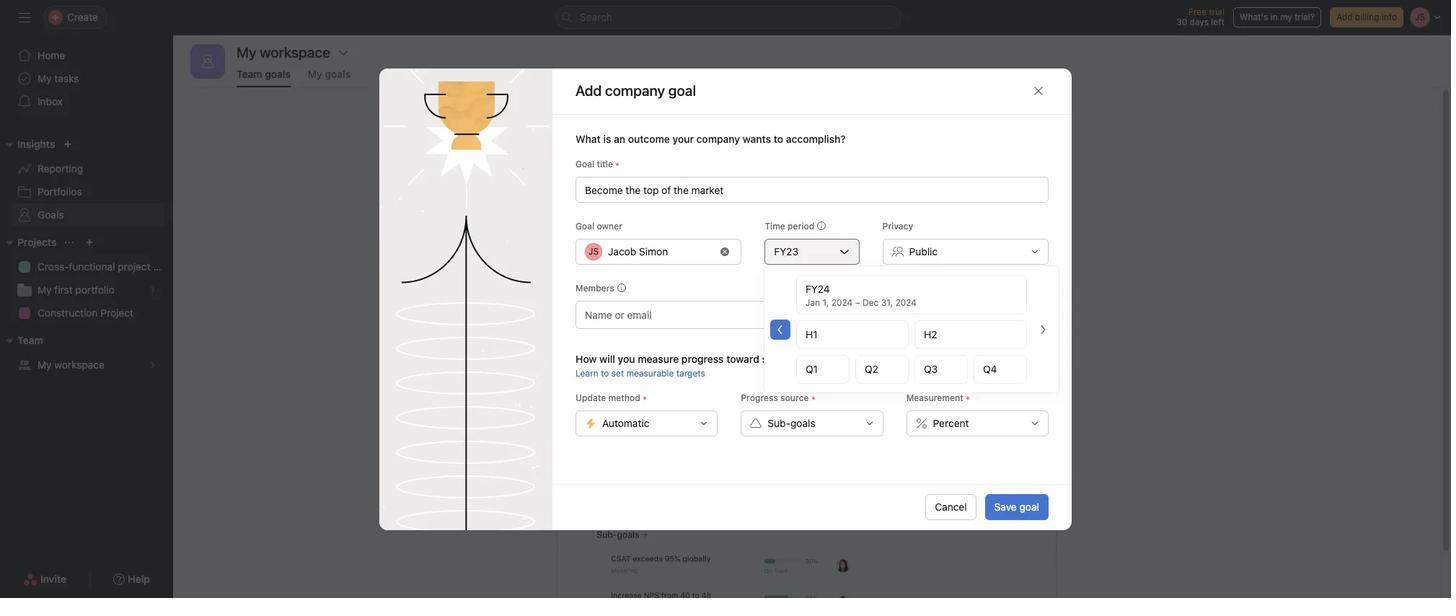 Task type: describe. For each thing, give the bounding box(es) containing it.
my workspace
[[38, 359, 105, 371]]

how will you measure progress toward success? learn to set measurable targets
[[576, 352, 806, 378]]

my goals
[[308, 68, 351, 80]]

add top-level goals to help teams prioritize and connect work to your organization's objectives.
[[627, 194, 987, 224]]

invite button
[[14, 566, 76, 592]]

teams element
[[0, 328, 173, 380]]

h2
[[924, 328, 938, 341]]

strategic goals
[[813, 159, 926, 179]]

source
[[781, 392, 809, 403]]

q4
[[983, 363, 998, 375]]

my for my tasks
[[38, 72, 52, 84]]

targets
[[677, 368, 705, 378]]

30
[[1177, 17, 1188, 27]]

my tasks
[[38, 72, 79, 84]]

automatic
[[602, 417, 650, 429]]

save goal button
[[985, 494, 1049, 520]]

info
[[1382, 12, 1398, 22]]

set
[[612, 368, 624, 378]]

hide sidebar image
[[19, 12, 30, 23]]

outcome
[[628, 132, 670, 145]]

trial?
[[1295, 12, 1315, 22]]

free trial 30 days left
[[1177, 6, 1225, 27]]

–
[[855, 297, 861, 308]]

progress source
[[741, 392, 809, 403]]

goals inside "add top-level goals to help teams prioritize and connect work to your organization's objectives."
[[700, 194, 728, 207]]

required image for source
[[809, 394, 818, 402]]

project
[[118, 260, 151, 273]]

js
[[589, 246, 599, 256]]

portfolios link
[[9, 180, 165, 203]]

next year image
[[1038, 324, 1049, 335]]

what's in my trial?
[[1240, 12, 1315, 22]]

set and achieve strategic goals
[[688, 159, 926, 179]]

days
[[1190, 17, 1209, 27]]

measure
[[638, 352, 679, 365]]

cross-functional project plan
[[38, 260, 173, 273]]

goal for goal owner
[[576, 220, 595, 231]]

your inside add company goal dialog
[[673, 132, 694, 145]]

goals for my goals
[[325, 68, 351, 80]]

free
[[1189, 6, 1207, 17]]

Name or email text field
[[585, 306, 663, 323]]

in
[[1271, 12, 1278, 22]]

learn
[[576, 368, 599, 378]]

an
[[614, 132, 626, 145]]

required image for title
[[613, 160, 622, 168]]

add company goal
[[576, 82, 696, 99]]

how
[[576, 352, 597, 365]]

measurement
[[907, 392, 964, 403]]

owner
[[597, 220, 623, 231]]

add for add goal
[[786, 256, 805, 268]]

goals
[[38, 209, 64, 221]]

construction project
[[38, 307, 133, 319]]

remove image
[[721, 247, 730, 256]]

insights element
[[0, 131, 173, 229]]

add for add billing info
[[1337, 12, 1353, 22]]

construction
[[38, 307, 98, 319]]

required image for automatic
[[641, 394, 649, 402]]

2 horizontal spatial to
[[951, 194, 961, 207]]

learn to set measurable targets link
[[576, 368, 705, 378]]

construction project link
[[9, 302, 165, 325]]

add company goal dialog
[[380, 68, 1072, 530]]

what is an outcome your company wants to accomplish?
[[576, 132, 846, 145]]

prioritize
[[805, 194, 851, 207]]

add goal
[[786, 256, 828, 268]]

my
[[1281, 12, 1293, 22]]

trial
[[1210, 6, 1225, 17]]

goal for save goal
[[1020, 501, 1040, 513]]

projects element
[[0, 229, 173, 328]]

help
[[745, 194, 767, 207]]

progress
[[741, 392, 778, 403]]

home link
[[9, 44, 165, 67]]

achieve
[[750, 159, 809, 179]]

cross-
[[38, 260, 69, 273]]

work
[[922, 194, 948, 207]]

what
[[576, 132, 601, 145]]

required image for percent
[[964, 394, 972, 402]]

set
[[688, 159, 714, 179]]

to inside how will you measure progress toward success? learn to set measurable targets
[[601, 368, 609, 378]]

insights
[[17, 138, 55, 150]]

search list box
[[556, 6, 902, 29]]

sub-
[[768, 417, 791, 429]]

cancel
[[935, 501, 967, 513]]

jan
[[806, 297, 820, 308]]

add for add top-level goals to help teams prioritize and connect work to your organization's objectives.
[[627, 194, 648, 207]]

team goals link
[[237, 68, 291, 87]]

fy24
[[806, 283, 830, 295]]

my for my goals
[[308, 68, 322, 80]]

title
[[597, 158, 613, 169]]

company
[[697, 132, 740, 145]]



Task type: locate. For each thing, give the bounding box(es) containing it.
my left first
[[38, 284, 52, 296]]

add inside button
[[786, 256, 805, 268]]

to accomplish?
[[774, 132, 846, 145]]

jacob simon
[[608, 245, 668, 257]]

save goal
[[995, 501, 1040, 513]]

required image up sub-goals dropdown button
[[809, 394, 818, 402]]

will
[[600, 352, 615, 365]]

automatic button
[[576, 410, 718, 436]]

1 required image from the left
[[641, 394, 649, 402]]

1 horizontal spatial your
[[964, 194, 987, 207]]

2 goal from the top
[[576, 220, 595, 231]]

and up objectives. at the top of the page
[[854, 194, 874, 207]]

add inside "add top-level goals to help teams prioritize and connect work to your organization's objectives."
[[627, 194, 648, 207]]

and right set on the top
[[718, 159, 747, 179]]

to left set
[[601, 368, 609, 378]]

team down my workspace
[[237, 68, 262, 80]]

0 vertical spatial your
[[673, 132, 694, 145]]

my goals link
[[308, 68, 351, 87]]

1 vertical spatial goal
[[576, 220, 595, 231]]

wants
[[743, 132, 771, 145]]

goal up "fy24"
[[808, 256, 828, 268]]

my
[[308, 68, 322, 80], [38, 72, 52, 84], [38, 284, 52, 296], [38, 359, 52, 371]]

to left help
[[731, 194, 742, 207]]

goal for add goal
[[808, 256, 828, 268]]

my first portfolio
[[38, 284, 115, 296]]

sub-goals button
[[741, 410, 884, 436]]

goal owner
[[576, 220, 623, 231]]

organization's
[[741, 211, 814, 224]]

1 horizontal spatial team
[[237, 68, 262, 80]]

dec
[[863, 297, 879, 308]]

my down team dropdown button
[[38, 359, 52, 371]]

project
[[100, 307, 133, 319]]

1 horizontal spatial to
[[731, 194, 742, 207]]

objectives.
[[817, 211, 873, 224]]

0 horizontal spatial team
[[17, 334, 43, 346]]

0 vertical spatial required image
[[613, 160, 622, 168]]

insights button
[[0, 136, 55, 153]]

functional
[[69, 260, 115, 273]]

your
[[673, 132, 694, 145], [964, 194, 987, 207]]

0 horizontal spatial and
[[718, 159, 747, 179]]

global element
[[0, 35, 173, 122]]

2 2024 from the left
[[896, 297, 917, 308]]

required image
[[641, 394, 649, 402], [964, 394, 972, 402]]

and inside "add top-level goals to help teams prioritize and connect work to your organization's objectives."
[[854, 194, 874, 207]]

0 horizontal spatial your
[[673, 132, 694, 145]]

goal inside save goal "button"
[[1020, 501, 1040, 513]]

to right the work
[[951, 194, 961, 207]]

goals for sub-goals
[[791, 417, 816, 429]]

projects button
[[0, 234, 57, 251]]

goal left title
[[576, 158, 595, 169]]

to
[[731, 194, 742, 207], [951, 194, 961, 207], [601, 368, 609, 378]]

public
[[910, 245, 938, 257]]

add inside dialog
[[576, 82, 602, 99]]

members
[[576, 282, 615, 293]]

0 horizontal spatial goal
[[808, 256, 828, 268]]

0 vertical spatial goal
[[576, 158, 595, 169]]

goal
[[808, 256, 828, 268], [1020, 501, 1040, 513]]

goal left owner
[[576, 220, 595, 231]]

period
[[788, 220, 815, 231]]

add billing info
[[1337, 12, 1398, 22]]

time period
[[765, 220, 815, 231]]

1 horizontal spatial required image
[[809, 394, 818, 402]]

my inside the projects element
[[38, 284, 52, 296]]

my for my workspace
[[38, 359, 52, 371]]

goals for team goals
[[265, 68, 291, 80]]

31,
[[881, 297, 893, 308]]

plan
[[153, 260, 173, 273]]

company goal
[[605, 82, 696, 99]]

tasks
[[54, 72, 79, 84]]

connect
[[877, 194, 919, 207]]

team goals
[[237, 68, 291, 80]]

my tasks link
[[9, 67, 165, 90]]

invite
[[40, 573, 67, 585]]

my for my first portfolio
[[38, 284, 52, 296]]

reporting
[[38, 162, 83, 175]]

percent
[[933, 417, 969, 429]]

your right the work
[[964, 194, 987, 207]]

team for team
[[17, 334, 43, 346]]

goals
[[265, 68, 291, 80], [325, 68, 351, 80], [700, 194, 728, 207], [791, 417, 816, 429]]

portfolio
[[75, 284, 115, 296]]

1 horizontal spatial and
[[854, 194, 874, 207]]

my inside global element
[[38, 72, 52, 84]]

my inside teams element
[[38, 359, 52, 371]]

workspace
[[54, 359, 105, 371]]

portfolios
[[38, 185, 82, 198]]

1 horizontal spatial 2024
[[896, 297, 917, 308]]

goal right save
[[1020, 501, 1040, 513]]

goals inside dropdown button
[[791, 417, 816, 429]]

0 vertical spatial team
[[237, 68, 262, 80]]

privacy
[[883, 220, 914, 231]]

0 horizontal spatial to
[[601, 368, 609, 378]]

team button
[[0, 332, 43, 349]]

simon
[[639, 245, 668, 257]]

1 vertical spatial goal
[[1020, 501, 1040, 513]]

0 vertical spatial and
[[718, 159, 747, 179]]

0 horizontal spatial required image
[[641, 394, 649, 402]]

0 horizontal spatial 2024
[[832, 297, 853, 308]]

goal for goal title
[[576, 158, 595, 169]]

close this dialog image
[[1033, 85, 1045, 97]]

left
[[1212, 17, 1225, 27]]

previous year image
[[775, 324, 786, 335]]

1 goal from the top
[[576, 158, 595, 169]]

your inside "add top-level goals to help teams prioritize and connect work to your organization's objectives."
[[964, 194, 987, 207]]

goals link
[[9, 203, 165, 227]]

2 required image from the left
[[964, 394, 972, 402]]

projects
[[17, 236, 57, 248]]

search
[[580, 11, 613, 23]]

1 2024 from the left
[[832, 297, 853, 308]]

save
[[995, 501, 1017, 513]]

my left tasks
[[38, 72, 52, 84]]

1 vertical spatial your
[[964, 194, 987, 207]]

q3
[[924, 363, 938, 375]]

level
[[673, 194, 697, 207]]

goal
[[576, 158, 595, 169], [576, 220, 595, 231]]

team for team goals
[[237, 68, 262, 80]]

method
[[609, 392, 641, 403]]

required image down 'an'
[[613, 160, 622, 168]]

what's
[[1240, 12, 1269, 22]]

add goal button
[[777, 250, 837, 276]]

my down my workspace
[[308, 68, 322, 80]]

you
[[618, 352, 635, 365]]

add billing info button
[[1330, 7, 1404, 27]]

2024 right 31,
[[896, 297, 917, 308]]

required image down learn to set measurable targets link at the left bottom of the page
[[641, 394, 649, 402]]

2024
[[832, 297, 853, 308], [896, 297, 917, 308]]

reporting link
[[9, 157, 165, 180]]

1 vertical spatial team
[[17, 334, 43, 346]]

top-
[[651, 194, 673, 207]]

your right the outcome
[[673, 132, 694, 145]]

add for add company goal
[[576, 82, 602, 99]]

2024 left –
[[832, 297, 853, 308]]

search button
[[556, 6, 902, 29]]

teams
[[770, 194, 802, 207]]

what's in my trial? button
[[1234, 7, 1322, 27]]

goal title
[[576, 158, 613, 169]]

0 horizontal spatial required image
[[613, 160, 622, 168]]

cross-functional project plan link
[[9, 255, 173, 279]]

1 vertical spatial required image
[[809, 394, 818, 402]]

billing
[[1356, 12, 1380, 22]]

0 vertical spatial goal
[[808, 256, 828, 268]]

team inside dropdown button
[[17, 334, 43, 346]]

required image
[[613, 160, 622, 168], [809, 394, 818, 402]]

add inside 'button'
[[1337, 12, 1353, 22]]

inbox link
[[9, 90, 165, 113]]

team
[[237, 68, 262, 80], [17, 334, 43, 346]]

1 horizontal spatial goal
[[1020, 501, 1040, 513]]

team down construction
[[17, 334, 43, 346]]

cancel button
[[926, 494, 977, 520]]

goal inside add goal button
[[808, 256, 828, 268]]

required image up percent dropdown button
[[964, 394, 972, 402]]

Enter goal name text field
[[576, 176, 1049, 202]]

1 vertical spatial and
[[854, 194, 874, 207]]

sub-goals
[[768, 417, 816, 429]]

1 horizontal spatial required image
[[964, 394, 972, 402]]



Task type: vqa. For each thing, say whether or not it's contained in the screenshot.
THE '8'
no



